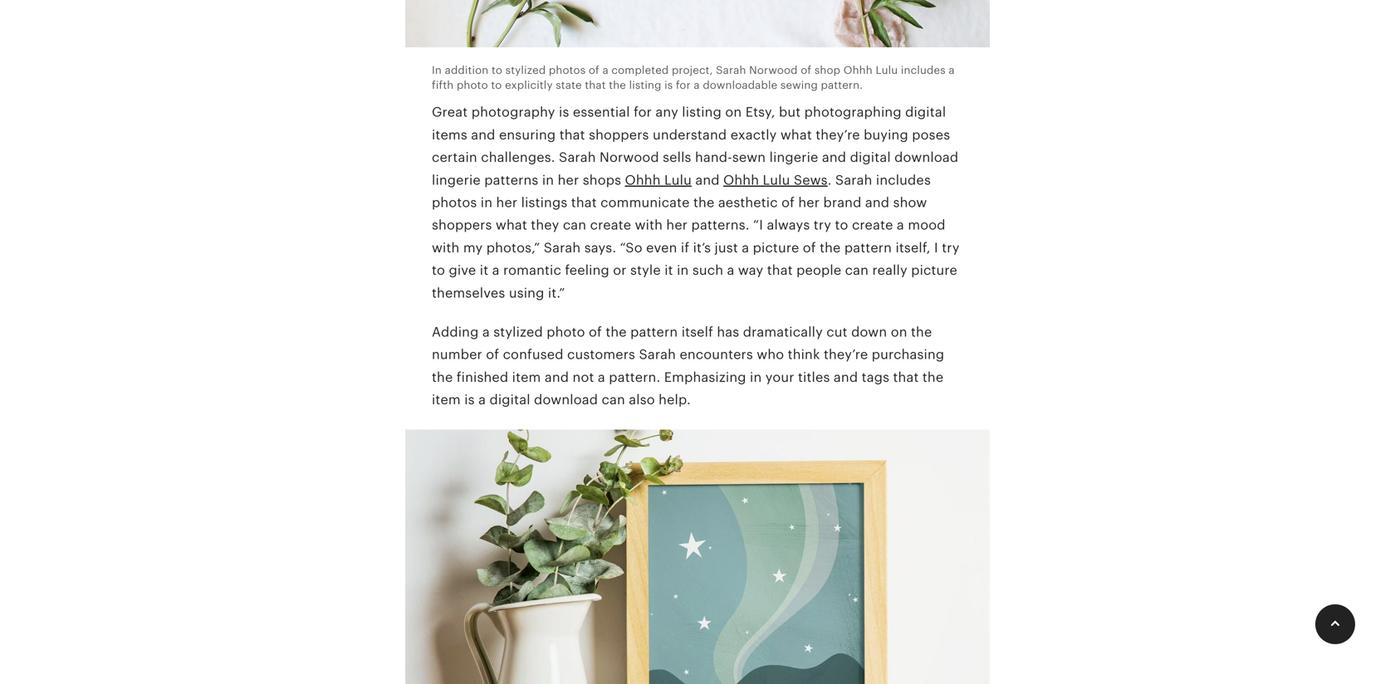 Task type: vqa. For each thing, say whether or not it's contained in the screenshot.
using
yes



Task type: describe. For each thing, give the bounding box(es) containing it.
her down patterns
[[496, 195, 518, 210]]

on inside the great photography is essential for any listing on etsy, but photographing digital items and ensuring that shoppers understand exactly what they're buying poses certain challenges. sarah norwood sells hand-sewn lingerie and digital download lingerie patterns in her shops
[[726, 105, 742, 120]]

2 create from the left
[[852, 218, 894, 233]]

. sarah includes photos in her listings that communicate the aesthetic of her brand and show shoppers what they can create with her patterns. "i always try to create a mood with my photos," sarah says. "so even if it's just a picture of the pattern itself, i try to give it a romantic feeling or style it in such a way that people can really picture themselves using it."
[[432, 173, 960, 301]]

always
[[767, 218, 810, 233]]

ensuring
[[499, 127, 556, 142]]

on inside 'adding a stylized photo of the pattern itself has dramatically cut down on the number of confused customers sarah encounters who think they're purchasing the finished item and not a pattern. emphasizing in your titles and tags that the item is a digital download can also help.'
[[891, 325, 908, 340]]

great
[[432, 105, 468, 120]]

ohhh lulu and ohhh lulu sews
[[625, 173, 828, 188]]

it."
[[548, 286, 565, 301]]

photography
[[472, 105, 556, 120]]

addition
[[445, 64, 489, 77]]

the down number
[[432, 370, 453, 385]]

1 create from the left
[[590, 218, 632, 233]]

that inside the great photography is essential for any listing on etsy, but photographing digital items and ensuring that shoppers understand exactly what they're buying poses certain challenges. sarah norwood sells hand-sewn lingerie and digital download lingerie patterns in her shops
[[560, 127, 585, 142]]

and inside . sarah includes photos in her listings that communicate the aesthetic of her brand and show shoppers what they can create with her patterns. "i always try to create a mood with my photos," sarah says. "so even if it's just a picture of the pattern itself, i try to give it a romantic feeling or style it in such a way that people can really picture themselves using it."
[[866, 195, 890, 210]]

poses
[[912, 127, 951, 142]]

confused
[[503, 347, 564, 362]]

the down purchasing
[[923, 370, 944, 385]]

sells
[[663, 150, 692, 165]]

norwood inside in addition to stylized photos of a completed project, sarah norwood of shop ohhh lulu includes a fifth photo to explicitly state that the listing is for a downloadable sewing pattern.
[[750, 64, 798, 77]]

1 horizontal spatial ohhh
[[724, 173, 759, 188]]

photos,"
[[487, 240, 540, 255]]

and up .
[[822, 150, 847, 165]]

stylized inside in addition to stylized photos of a completed project, sarah norwood of shop ohhh lulu includes a fifth photo to explicitly state that the listing is for a downloadable sewing pattern.
[[506, 64, 546, 77]]

your
[[766, 370, 795, 385]]

1 horizontal spatial item
[[512, 370, 541, 385]]

essential
[[573, 105, 630, 120]]

patterns
[[485, 173, 539, 188]]

0 vertical spatial digital
[[906, 105, 947, 120]]

dramatically
[[743, 325, 823, 340]]

says.
[[585, 240, 617, 255]]

is inside 'adding a stylized photo of the pattern itself has dramatically cut down on the number of confused customers sarah encounters who think they're purchasing the finished item and not a pattern. emphasizing in your titles and tags that the item is a digital download can also help.'
[[465, 393, 475, 408]]

1 horizontal spatial with
[[635, 218, 663, 233]]

communicate
[[601, 195, 690, 210]]

a down show
[[897, 218, 905, 233]]

of up customers at the left bottom
[[589, 325, 602, 340]]

0 vertical spatial can
[[563, 218, 587, 233]]

pattern inside 'adding a stylized photo of the pattern itself has dramatically cut down on the number of confused customers sarah encounters who think they're purchasing the finished item and not a pattern. emphasizing in your titles and tags that the item is a digital download can also help.'
[[631, 325, 678, 340]]

who
[[757, 347, 785, 362]]

a down photos,"
[[492, 263, 500, 278]]

but
[[779, 105, 801, 120]]

they
[[531, 218, 560, 233]]

downloadable
[[703, 79, 778, 92]]

even
[[646, 240, 678, 255]]

titles
[[798, 370, 830, 385]]

i
[[935, 240, 939, 255]]

ohhh lulu sews link
[[724, 173, 828, 188]]

purchasing
[[872, 347, 945, 362]]

aesthetic
[[719, 195, 778, 210]]

finished
[[457, 370, 509, 385]]

of up finished
[[486, 347, 499, 362]]

in inside 'adding a stylized photo of the pattern itself has dramatically cut down on the number of confused customers sarah encounters who think they're purchasing the finished item and not a pattern. emphasizing in your titles and tags that the item is a digital download can also help.'
[[750, 370, 762, 385]]

a down finished
[[479, 393, 486, 408]]

a up poses
[[949, 64, 955, 77]]

what inside the great photography is essential for any listing on etsy, but photographing digital items and ensuring that shoppers understand exactly what they're buying poses certain challenges. sarah norwood sells hand-sewn lingerie and digital download lingerie patterns in her shops
[[781, 127, 812, 142]]

the up people on the right
[[820, 240, 841, 255]]

help.
[[659, 393, 691, 408]]

1 vertical spatial lingerie
[[432, 173, 481, 188]]

can inside 'adding a stylized photo of the pattern itself has dramatically cut down on the number of confused customers sarah encounters who think they're purchasing the finished item and not a pattern. emphasizing in your titles and tags that the item is a digital download can also help.'
[[602, 393, 626, 408]]

romantic
[[504, 263, 562, 278]]

itself
[[682, 325, 714, 340]]

a down the 'project,'
[[694, 79, 700, 92]]

1 horizontal spatial digital
[[850, 150, 891, 165]]

encounters
[[680, 347, 753, 362]]

cut
[[827, 325, 848, 340]]

explicitly
[[505, 79, 553, 92]]

shoppers for essential
[[589, 127, 649, 142]]

adding a stylized photo of the pattern itself has dramatically cut down on the number of confused customers sarah encounters who think they're purchasing the finished item and not a pattern. emphasizing in your titles and tags that the item is a digital download can also help.
[[432, 325, 945, 408]]

has
[[717, 325, 740, 340]]

shop
[[815, 64, 841, 77]]

1 horizontal spatial lulu
[[763, 173, 790, 188]]

or
[[613, 263, 627, 278]]

sarah right .
[[836, 173, 873, 188]]

of up essential
[[589, 64, 600, 77]]

her down sews
[[799, 195, 820, 210]]

pattern inside . sarah includes photos in her listings that communicate the aesthetic of her brand and show shoppers what they can create with her patterns. "i always try to create a mood with my photos," sarah says. "so even if it's just a picture of the pattern itself, i try to give it a romantic feeling or style it in such a way that people can really picture themselves using it."
[[845, 240, 892, 255]]

1 vertical spatial try
[[942, 240, 960, 255]]

norwood inside the great photography is essential for any listing on etsy, but photographing digital items and ensuring that shoppers understand exactly what they're buying poses certain challenges. sarah norwood sells hand-sewn lingerie and digital download lingerie patterns in her shops
[[600, 150, 659, 165]]

fifth
[[432, 79, 454, 92]]

pattern. for sewing
[[821, 79, 863, 92]]

.
[[828, 173, 832, 188]]

adding
[[432, 325, 479, 340]]

any
[[656, 105, 679, 120]]

really
[[873, 263, 908, 278]]

in down patterns
[[481, 195, 493, 210]]

a right 'just'
[[742, 240, 750, 255]]

mood
[[908, 218, 946, 233]]

of up always at the right top
[[782, 195, 795, 210]]

and left tags
[[834, 370, 858, 385]]

if
[[681, 240, 690, 255]]

photographing
[[805, 105, 902, 120]]

photo inside in addition to stylized photos of a completed project, sarah norwood of shop ohhh lulu includes a fifth photo to explicitly state that the listing is for a downloadable sewing pattern.
[[457, 79, 488, 92]]

ohhh inside in addition to stylized photos of a completed project, sarah norwood of shop ohhh lulu includes a fifth photo to explicitly state that the listing is for a downloadable sewing pattern.
[[844, 64, 873, 77]]

completed
[[612, 64, 669, 77]]

that down shops
[[571, 195, 597, 210]]

customers
[[567, 347, 636, 362]]

hand-
[[695, 150, 733, 165]]

of up people on the right
[[803, 240, 816, 255]]

is inside the great photography is essential for any listing on etsy, but photographing digital items and ensuring that shoppers understand exactly what they're buying poses certain challenges. sarah norwood sells hand-sewn lingerie and digital download lingerie patterns in her shops
[[559, 105, 570, 120]]

feeling
[[565, 263, 610, 278]]

to down brand at the top right of the page
[[835, 218, 849, 233]]

pattern. for a
[[609, 370, 661, 385]]

to up photography
[[491, 79, 502, 92]]

sews
[[794, 173, 828, 188]]



Task type: locate. For each thing, give the bounding box(es) containing it.
0 vertical spatial photo
[[457, 79, 488, 92]]

0 horizontal spatial try
[[814, 218, 832, 233]]

0 vertical spatial try
[[814, 218, 832, 233]]

items
[[432, 127, 468, 142]]

0 vertical spatial download
[[895, 150, 959, 165]]

lulu inside in addition to stylized photos of a completed project, sarah norwood of shop ohhh lulu includes a fifth photo to explicitly state that the listing is for a downloadable sewing pattern.
[[876, 64, 898, 77]]

0 vertical spatial photos
[[549, 64, 586, 77]]

0 horizontal spatial photos
[[432, 195, 477, 210]]

a right adding
[[483, 325, 490, 340]]

0 horizontal spatial pattern
[[631, 325, 678, 340]]

item down finished
[[432, 393, 461, 408]]

0 horizontal spatial with
[[432, 240, 460, 255]]

0 vertical spatial includes
[[901, 64, 946, 77]]

the up patterns.
[[694, 195, 715, 210]]

think
[[788, 347, 821, 362]]

the up purchasing
[[911, 325, 933, 340]]

lulu down sells in the left top of the page
[[665, 173, 692, 188]]

norwood up sewing
[[750, 64, 798, 77]]

0 horizontal spatial item
[[432, 393, 461, 408]]

and left "not"
[[545, 370, 569, 385]]

shoppers inside . sarah includes photos in her listings that communicate the aesthetic of her brand and show shoppers what they can create with her patterns. "i always try to create a mood with my photos," sarah says. "so even if it's just a picture of the pattern itself, i try to give it a romantic feeling or style it in such a way that people can really picture themselves using it."
[[432, 218, 492, 233]]

people
[[797, 263, 842, 278]]

0 vertical spatial with
[[635, 218, 663, 233]]

0 vertical spatial on
[[726, 105, 742, 120]]

shops
[[583, 173, 622, 188]]

1 vertical spatial they're
[[824, 347, 869, 362]]

1 vertical spatial what
[[496, 218, 527, 233]]

understand
[[653, 127, 727, 142]]

is down finished
[[465, 393, 475, 408]]

0 vertical spatial is
[[665, 79, 673, 92]]

picture down "i"
[[912, 263, 958, 278]]

that down essential
[[560, 127, 585, 142]]

0 vertical spatial shoppers
[[589, 127, 649, 142]]

sarah inside the great photography is essential for any listing on etsy, but photographing digital items and ensuring that shoppers understand exactly what they're buying poses certain challenges. sarah norwood sells hand-sewn lingerie and digital download lingerie patterns in her shops
[[559, 150, 596, 165]]

includes inside in addition to stylized photos of a completed project, sarah norwood of shop ohhh lulu includes a fifth photo to explicitly state that the listing is for a downloadable sewing pattern.
[[901, 64, 946, 77]]

norwood
[[750, 64, 798, 77], [600, 150, 659, 165]]

0 horizontal spatial lingerie
[[432, 173, 481, 188]]

itself,
[[896, 240, 931, 255]]

is inside in addition to stylized photos of a completed project, sarah norwood of shop ohhh lulu includes a fifth photo to explicitly state that the listing is for a downloadable sewing pattern.
[[665, 79, 673, 92]]

what inside . sarah includes photos in her listings that communicate the aesthetic of her brand and show shoppers what they can create with her patterns. "i always try to create a mood with my photos," sarah says. "so even if it's just a picture of the pattern itself, i try to give it a romantic feeling or style it in such a way that people can really picture themselves using it."
[[496, 218, 527, 233]]

0 horizontal spatial digital
[[490, 393, 531, 408]]

1 vertical spatial for
[[634, 105, 652, 120]]

that down purchasing
[[894, 370, 919, 385]]

pattern. down the shop
[[821, 79, 863, 92]]

in addition to stylized photos of a completed project, sarah norwood of shop ohhh lulu includes a fifth photo to explicitly state that the listing is for a downloadable sewing pattern.
[[432, 64, 955, 92]]

0 horizontal spatial what
[[496, 218, 527, 233]]

1 horizontal spatial lingerie
[[770, 150, 819, 165]]

item
[[512, 370, 541, 385], [432, 393, 461, 408]]

try right "i"
[[942, 240, 960, 255]]

stylized up confused
[[494, 325, 543, 340]]

listings
[[522, 195, 568, 210]]

0 horizontal spatial ohhh
[[625, 173, 661, 188]]

the up customers at the left bottom
[[606, 325, 627, 340]]

her
[[558, 173, 579, 188], [496, 195, 518, 210], [799, 195, 820, 210], [667, 218, 688, 233]]

lulu left sews
[[763, 173, 790, 188]]

sarah inside 'adding a stylized photo of the pattern itself has dramatically cut down on the number of confused customers sarah encounters who think they're purchasing the finished item and not a pattern. emphasizing in your titles and tags that the item is a digital download can also help.'
[[639, 347, 676, 362]]

buying
[[864, 127, 909, 142]]

it's
[[693, 240, 711, 255]]

that inside 'adding a stylized photo of the pattern itself has dramatically cut down on the number of confused customers sarah encounters who think they're purchasing the finished item and not a pattern. emphasizing in your titles and tags that the item is a digital download can also help.'
[[894, 370, 919, 385]]

stylized up explicitly
[[506, 64, 546, 77]]

way
[[739, 263, 764, 278]]

1 horizontal spatial create
[[852, 218, 894, 233]]

1 horizontal spatial photos
[[549, 64, 586, 77]]

they're down cut
[[824, 347, 869, 362]]

digital down finished
[[490, 393, 531, 408]]

2 horizontal spatial can
[[846, 263, 869, 278]]

her up if
[[667, 218, 688, 233]]

1 vertical spatial photos
[[432, 195, 477, 210]]

using
[[509, 286, 545, 301]]

pattern.
[[821, 79, 863, 92], [609, 370, 661, 385]]

1 vertical spatial includes
[[876, 173, 931, 188]]

1 vertical spatial download
[[534, 393, 598, 408]]

down
[[852, 325, 888, 340]]

pattern. inside 'adding a stylized photo of the pattern itself has dramatically cut down on the number of confused customers sarah encounters who think they're purchasing the finished item and not a pattern. emphasizing in your titles and tags that the item is a digital download can also help.'
[[609, 370, 661, 385]]

1 horizontal spatial on
[[891, 325, 908, 340]]

sewn
[[733, 150, 766, 165]]

that right "way"
[[768, 263, 793, 278]]

1 vertical spatial digital
[[850, 150, 891, 165]]

they're
[[816, 127, 860, 142], [824, 347, 869, 362]]

her up listings
[[558, 173, 579, 188]]

includes inside . sarah includes photos in her listings that communicate the aesthetic of her brand and show shoppers what they can create with her patterns. "i always try to create a mood with my photos," sarah says. "so even if it's just a picture of the pattern itself, i try to give it a romantic feeling or style it in such a way that people can really picture themselves using it."
[[876, 173, 931, 188]]

for inside the great photography is essential for any listing on etsy, but photographing digital items and ensuring that shoppers understand exactly what they're buying poses certain challenges. sarah norwood sells hand-sewn lingerie and digital download lingerie patterns in her shops
[[634, 105, 652, 120]]

number
[[432, 347, 483, 362]]

it right style
[[665, 263, 674, 278]]

etsy,
[[746, 105, 776, 120]]

stylized
[[506, 64, 546, 77], [494, 325, 543, 340]]

listing inside the great photography is essential for any listing on etsy, but photographing digital items and ensuring that shoppers understand exactly what they're buying poses certain challenges. sarah norwood sells hand-sewn lingerie and digital download lingerie patterns in her shops
[[682, 105, 722, 120]]

photos inside . sarah includes photos in her listings that communicate the aesthetic of her brand and show shoppers what they can create with her patterns. "i always try to create a mood with my photos," sarah says. "so even if it's just a picture of the pattern itself, i try to give it a romantic feeling or style it in such a way that people can really picture themselves using it."
[[432, 195, 477, 210]]

1 vertical spatial stylized
[[494, 325, 543, 340]]

just
[[715, 240, 738, 255]]

1 horizontal spatial download
[[895, 150, 959, 165]]

1 horizontal spatial pattern
[[845, 240, 892, 255]]

the inside in addition to stylized photos of a completed project, sarah norwood of shop ohhh lulu includes a fifth photo to explicitly state that the listing is for a downloadable sewing pattern.
[[609, 79, 626, 92]]

such
[[693, 263, 724, 278]]

0 horizontal spatial on
[[726, 105, 742, 120]]

1 horizontal spatial it
[[665, 263, 674, 278]]

item down confused
[[512, 370, 541, 385]]

stylized inside 'adding a stylized photo of the pattern itself has dramatically cut down on the number of confused customers sarah encounters who think they're purchasing the finished item and not a pattern. emphasizing in your titles and tags that the item is a digital download can also help.'
[[494, 325, 543, 340]]

0 horizontal spatial listing
[[629, 79, 662, 92]]

for down the 'project,'
[[676, 79, 691, 92]]

ohhh lulu link
[[625, 173, 692, 188]]

with left "my"
[[432, 240, 460, 255]]

1 horizontal spatial for
[[676, 79, 691, 92]]

that inside in addition to stylized photos of a completed project, sarah norwood of shop ohhh lulu includes a fifth photo to explicitly state that the listing is for a downloadable sewing pattern.
[[585, 79, 606, 92]]

it
[[480, 263, 489, 278], [665, 263, 674, 278]]

on left etsy,
[[726, 105, 742, 120]]

what down the but
[[781, 127, 812, 142]]

1 vertical spatial norwood
[[600, 150, 659, 165]]

to right addition in the left of the page
[[492, 64, 503, 77]]

2 vertical spatial is
[[465, 393, 475, 408]]

1 horizontal spatial pattern.
[[821, 79, 863, 92]]

sarah down they
[[544, 240, 581, 255]]

1 horizontal spatial try
[[942, 240, 960, 255]]

1 vertical spatial listing
[[682, 105, 722, 120]]

my
[[463, 240, 483, 255]]

1 it from the left
[[480, 263, 489, 278]]

photos down 'certain'
[[432, 195, 477, 210]]

pattern up really
[[845, 240, 892, 255]]

a left "way"
[[727, 263, 735, 278]]

digital down buying
[[850, 150, 891, 165]]

1 vertical spatial shoppers
[[432, 218, 492, 233]]

pattern. inside in addition to stylized photos of a completed project, sarah norwood of shop ohhh lulu includes a fifth photo to explicitly state that the listing is for a downloadable sewing pattern.
[[821, 79, 863, 92]]

sarah up shops
[[559, 150, 596, 165]]

includes up poses
[[901, 64, 946, 77]]

of up sewing
[[801, 64, 812, 77]]

photo inside 'adding a stylized photo of the pattern itself has dramatically cut down on the number of confused customers sarah encounters who think they're purchasing the finished item and not a pattern. emphasizing in your titles and tags that the item is a digital download can also help.'
[[547, 325, 585, 340]]

a
[[603, 64, 609, 77], [949, 64, 955, 77], [694, 79, 700, 92], [897, 218, 905, 233], [742, 240, 750, 255], [492, 263, 500, 278], [727, 263, 735, 278], [483, 325, 490, 340], [598, 370, 606, 385], [479, 393, 486, 408]]

digital inside 'adding a stylized photo of the pattern itself has dramatically cut down on the number of confused customers sarah encounters who think they're purchasing the finished item and not a pattern. emphasizing in your titles and tags that the item is a digital download can also help.'
[[490, 393, 531, 408]]

ohhh
[[844, 64, 873, 77], [625, 173, 661, 188], [724, 173, 759, 188]]

listing up understand
[[682, 105, 722, 120]]

picture
[[753, 240, 800, 255], [912, 263, 958, 278]]

2 vertical spatial digital
[[490, 393, 531, 408]]

0 vertical spatial what
[[781, 127, 812, 142]]

0 horizontal spatial photo
[[457, 79, 488, 92]]

lulu
[[876, 64, 898, 77], [665, 173, 692, 188], [763, 173, 790, 188]]

0 horizontal spatial norwood
[[600, 150, 659, 165]]

photo up confused
[[547, 325, 585, 340]]

themselves
[[432, 286, 506, 301]]

of
[[589, 64, 600, 77], [801, 64, 812, 77], [782, 195, 795, 210], [803, 240, 816, 255], [589, 325, 602, 340], [486, 347, 499, 362]]

sarah up downloadable
[[716, 64, 747, 77]]

listing inside in addition to stylized photos of a completed project, sarah norwood of shop ohhh lulu includes a fifth photo to explicitly state that the listing is for a downloadable sewing pattern.
[[629, 79, 662, 92]]

on up purchasing
[[891, 325, 908, 340]]

1 vertical spatial is
[[559, 105, 570, 120]]

that right state
[[585, 79, 606, 92]]

2 vertical spatial can
[[602, 393, 626, 408]]

on
[[726, 105, 742, 120], [891, 325, 908, 340]]

lingerie down 'certain'
[[432, 173, 481, 188]]

and down hand- at the top
[[696, 173, 720, 188]]

is
[[665, 79, 673, 92], [559, 105, 570, 120], [465, 393, 475, 408]]

brand
[[824, 195, 862, 210]]

0 vertical spatial picture
[[753, 240, 800, 255]]

download inside the great photography is essential for any listing on etsy, but photographing digital items and ensuring that shoppers understand exactly what they're buying poses certain challenges. sarah norwood sells hand-sewn lingerie and digital download lingerie patterns in her shops
[[895, 150, 959, 165]]

lingerie up sews
[[770, 150, 819, 165]]

0 horizontal spatial for
[[634, 105, 652, 120]]

0 horizontal spatial it
[[480, 263, 489, 278]]

and right items
[[471, 127, 496, 142]]

what up photos,"
[[496, 218, 527, 233]]

1 vertical spatial item
[[432, 393, 461, 408]]

photo down addition in the left of the page
[[457, 79, 488, 92]]

the down completed
[[609, 79, 626, 92]]

download
[[895, 150, 959, 165], [534, 393, 598, 408]]

0 vertical spatial they're
[[816, 127, 860, 142]]

1 vertical spatial pattern
[[631, 325, 678, 340]]

1 horizontal spatial listing
[[682, 105, 722, 120]]

0 horizontal spatial shoppers
[[432, 218, 492, 233]]

shoppers for photos
[[432, 218, 492, 233]]

0 vertical spatial item
[[512, 370, 541, 385]]

0 horizontal spatial lulu
[[665, 173, 692, 188]]

try
[[814, 218, 832, 233], [942, 240, 960, 255]]

what
[[781, 127, 812, 142], [496, 218, 527, 233]]

tags
[[862, 370, 890, 385]]

patterns.
[[692, 218, 750, 233]]

certain
[[432, 150, 478, 165]]

0 vertical spatial listing
[[629, 79, 662, 92]]

is down state
[[559, 105, 570, 120]]

for inside in addition to stylized photos of a completed project, sarah norwood of shop ohhh lulu includes a fifth photo to explicitly state that the listing is for a downloadable sewing pattern.
[[676, 79, 691, 92]]

can left really
[[846, 263, 869, 278]]

ohhh right the shop
[[844, 64, 873, 77]]

try down brand at the top right of the page
[[814, 218, 832, 233]]

state
[[556, 79, 582, 92]]

is up any
[[665, 79, 673, 92]]

the
[[609, 79, 626, 92], [694, 195, 715, 210], [820, 240, 841, 255], [606, 325, 627, 340], [911, 325, 933, 340], [432, 370, 453, 385], [923, 370, 944, 385]]

with
[[635, 218, 663, 233], [432, 240, 460, 255]]

sewing
[[781, 79, 818, 92]]

photo
[[457, 79, 488, 92], [547, 325, 585, 340]]

1 vertical spatial photo
[[547, 325, 585, 340]]

in down if
[[677, 263, 689, 278]]

0 horizontal spatial picture
[[753, 240, 800, 255]]

can left also
[[602, 393, 626, 408]]

photos up state
[[549, 64, 586, 77]]

digital
[[906, 105, 947, 120], [850, 150, 891, 165], [490, 393, 531, 408]]

listing down completed
[[629, 79, 662, 92]]

create
[[590, 218, 632, 233], [852, 218, 894, 233]]

create down brand at the top right of the page
[[852, 218, 894, 233]]

1 horizontal spatial photo
[[547, 325, 585, 340]]

in inside the great photography is essential for any listing on etsy, but photographing digital items and ensuring that shoppers understand exactly what they're buying poses certain challenges. sarah norwood sells hand-sewn lingerie and digital download lingerie patterns in her shops
[[542, 173, 554, 188]]

0 vertical spatial pattern.
[[821, 79, 863, 92]]

2 it from the left
[[665, 263, 674, 278]]

2 horizontal spatial digital
[[906, 105, 947, 120]]

also
[[629, 393, 655, 408]]

it right give at the top of the page
[[480, 263, 489, 278]]

0 horizontal spatial download
[[534, 393, 598, 408]]

to left give at the top of the page
[[432, 263, 445, 278]]

picture down always at the right top
[[753, 240, 800, 255]]

shoppers inside the great photography is essential for any listing on etsy, but photographing digital items and ensuring that shoppers understand exactly what they're buying poses certain challenges. sarah norwood sells hand-sewn lingerie and digital download lingerie patterns in her shops
[[589, 127, 649, 142]]

1 vertical spatial pattern.
[[609, 370, 661, 385]]

1 horizontal spatial norwood
[[750, 64, 798, 77]]

sarah inside in addition to stylized photos of a completed project, sarah norwood of shop ohhh lulu includes a fifth photo to explicitly state that the listing is for a downloadable sewing pattern.
[[716, 64, 747, 77]]

lulu up the photographing
[[876, 64, 898, 77]]

2 horizontal spatial is
[[665, 79, 673, 92]]

her inside the great photography is essential for any listing on etsy, but photographing digital items and ensuring that shoppers understand exactly what they're buying poses certain challenges. sarah norwood sells hand-sewn lingerie and digital download lingerie patterns in her shops
[[558, 173, 579, 188]]

exactly
[[731, 127, 777, 142]]

sarah up also
[[639, 347, 676, 362]]

0 horizontal spatial can
[[563, 218, 587, 233]]

download down "not"
[[534, 393, 598, 408]]

and left show
[[866, 195, 890, 210]]

1 horizontal spatial can
[[602, 393, 626, 408]]

1 vertical spatial picture
[[912, 263, 958, 278]]

0 vertical spatial lingerie
[[770, 150, 819, 165]]

with down communicate
[[635, 218, 663, 233]]

challenges.
[[481, 150, 556, 165]]

0 vertical spatial stylized
[[506, 64, 546, 77]]

0 vertical spatial norwood
[[750, 64, 798, 77]]

listing
[[629, 79, 662, 92], [682, 105, 722, 120]]

0 vertical spatial for
[[676, 79, 691, 92]]

a left completed
[[603, 64, 609, 77]]

1 horizontal spatial what
[[781, 127, 812, 142]]

give
[[449, 263, 476, 278]]

download inside 'adding a stylized photo of the pattern itself has dramatically cut down on the number of confused customers sarah encounters who think they're purchasing the finished item and not a pattern. emphasizing in your titles and tags that the item is a digital download can also help.'
[[534, 393, 598, 408]]

a right "not"
[[598, 370, 606, 385]]

1 vertical spatial with
[[432, 240, 460, 255]]

"so
[[620, 240, 643, 255]]

they're inside 'adding a stylized photo of the pattern itself has dramatically cut down on the number of confused customers sarah encounters who think they're purchasing the finished item and not a pattern. emphasizing in your titles and tags that the item is a digital download can also help.'
[[824, 347, 869, 362]]

in
[[432, 64, 442, 77]]

1 horizontal spatial shoppers
[[589, 127, 649, 142]]

ohhh up aesthetic
[[724, 173, 759, 188]]

for
[[676, 79, 691, 92], [634, 105, 652, 120]]

can right they
[[563, 218, 587, 233]]

show
[[894, 195, 928, 210]]

shoppers
[[589, 127, 649, 142], [432, 218, 492, 233]]

they're down the photographing
[[816, 127, 860, 142]]

create up says.
[[590, 218, 632, 233]]

style
[[631, 263, 661, 278]]

2 horizontal spatial lulu
[[876, 64, 898, 77]]

photos inside in addition to stylized photos of a completed project, sarah norwood of shop ohhh lulu includes a fifth photo to explicitly state that the listing is for a downloadable sewing pattern.
[[549, 64, 586, 77]]

great photography is essential for any listing on etsy, but photographing digital items and ensuring that shoppers understand exactly what they're buying poses certain challenges. sarah norwood sells hand-sewn lingerie and digital download lingerie patterns in her shops
[[432, 105, 959, 188]]

0 vertical spatial pattern
[[845, 240, 892, 255]]

2 horizontal spatial ohhh
[[844, 64, 873, 77]]

0 horizontal spatial is
[[465, 393, 475, 408]]

in left your
[[750, 370, 762, 385]]

0 horizontal spatial create
[[590, 218, 632, 233]]

for left any
[[634, 105, 652, 120]]

1 vertical spatial can
[[846, 263, 869, 278]]

project,
[[672, 64, 713, 77]]

1 horizontal spatial is
[[559, 105, 570, 120]]

pattern left 'itself' at top
[[631, 325, 678, 340]]

"i
[[754, 218, 764, 233]]

norwood up shops
[[600, 150, 659, 165]]

ohhh up communicate
[[625, 173, 661, 188]]

to
[[492, 64, 503, 77], [491, 79, 502, 92], [835, 218, 849, 233], [432, 263, 445, 278]]

they're inside the great photography is essential for any listing on etsy, but photographing digital items and ensuring that shoppers understand exactly what they're buying poses certain challenges. sarah norwood sells hand-sewn lingerie and digital download lingerie patterns in her shops
[[816, 127, 860, 142]]

shoppers down essential
[[589, 127, 649, 142]]

in up listings
[[542, 173, 554, 188]]

1 horizontal spatial picture
[[912, 263, 958, 278]]

includes up show
[[876, 173, 931, 188]]

1 vertical spatial on
[[891, 325, 908, 340]]

emphasizing
[[664, 370, 747, 385]]

not
[[573, 370, 594, 385]]

0 horizontal spatial pattern.
[[609, 370, 661, 385]]

pattern
[[845, 240, 892, 255], [631, 325, 678, 340]]



